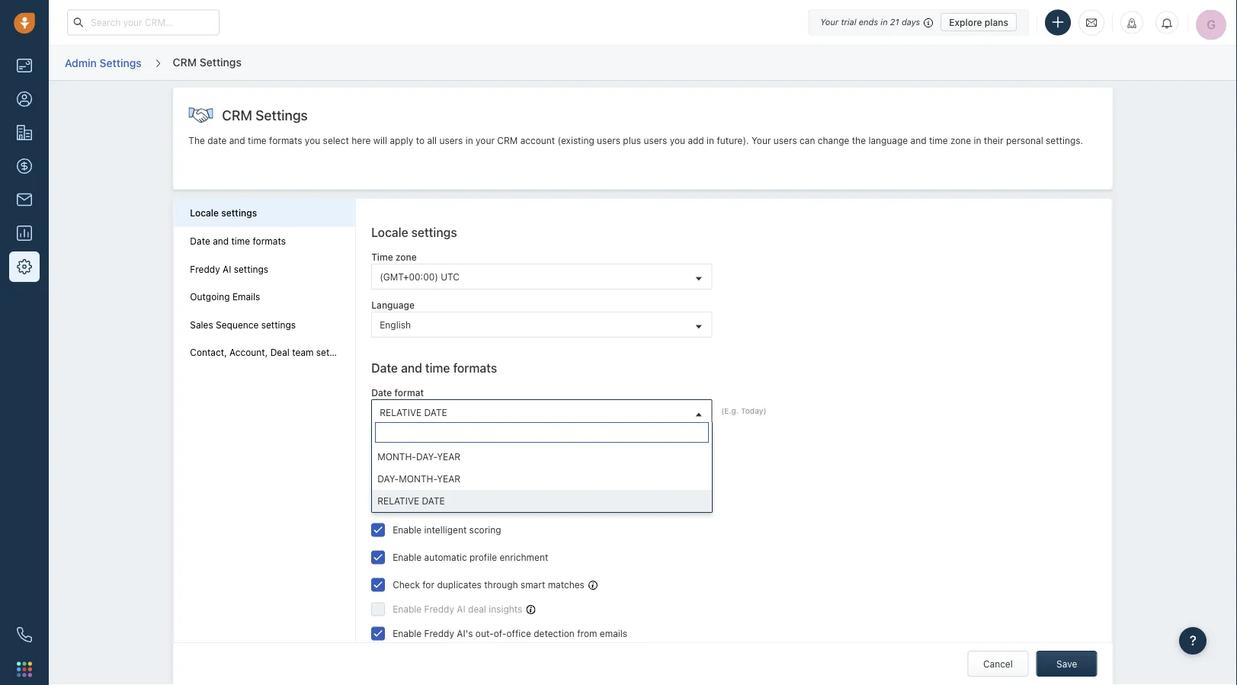 Task type: describe. For each thing, give the bounding box(es) containing it.
office
[[507, 628, 531, 639]]

through
[[484, 580, 518, 590]]

the date and time formats you select here will apply to all users in your crm account (existing users plus users you add in future). your users can change the language and time zone in their personal settings.
[[189, 135, 1084, 146]]

insights
[[489, 604, 523, 615]]

hour
[[396, 455, 415, 466]]

month- inside option
[[399, 474, 437, 484]]

the
[[189, 135, 205, 146]]

admin settings
[[65, 56, 142, 69]]

1 horizontal spatial freddy ai settings
[[372, 496, 475, 511]]

language
[[869, 135, 908, 146]]

admin settings link
[[64, 51, 142, 75]]

date format
[[372, 388, 424, 398]]

select
[[323, 135, 349, 146]]

year for month-
[[437, 474, 461, 484]]

sales sequence settings link
[[190, 319, 340, 331]]

0 vertical spatial crm
[[173, 56, 197, 68]]

what's new image
[[1127, 18, 1138, 29]]

deal
[[468, 604, 486, 615]]

detection
[[534, 628, 575, 639]]

scoring
[[470, 525, 501, 535]]

Search your CRM... text field
[[67, 10, 220, 35]]

1 vertical spatial locale settings
[[372, 225, 457, 240]]

explore plans
[[950, 17, 1009, 27]]

24-
[[380, 455, 396, 466]]

e.g.
[[725, 407, 739, 416]]

2 users from the left
[[597, 135, 621, 146]]

list box containing month-day-year
[[372, 446, 712, 512]]

0 horizontal spatial date and time formats
[[190, 236, 286, 247]]

future).
[[717, 135, 749, 146]]

settings up date and time formats link
[[221, 208, 257, 219]]

your trial ends in 21 days
[[821, 17, 921, 27]]

here
[[352, 135, 371, 146]]

date inside the relative date link
[[424, 407, 447, 418]]

2 vertical spatial formats
[[453, 361, 497, 375]]

sequence
[[216, 320, 259, 330]]

format for time format
[[396, 436, 425, 446]]

date and time formats link
[[190, 235, 340, 247]]

locale settings link
[[190, 208, 340, 219]]

24-hour format
[[380, 455, 446, 466]]

apply
[[390, 135, 414, 146]]

matches
[[548, 580, 585, 590]]

enable freddy ai deal insights
[[393, 604, 523, 615]]

explore plans link
[[941, 13, 1017, 31]]

2 you from the left
[[670, 135, 686, 146]]

utc
[[441, 271, 460, 282]]

relative date inside option
[[378, 496, 445, 506]]

year for day-
[[437, 451, 461, 462]]

)
[[764, 407, 767, 416]]

account,
[[230, 347, 268, 358]]

outgoing
[[190, 292, 230, 302]]

emails
[[600, 628, 628, 639]]

language
[[372, 300, 415, 311]]

send email image
[[1087, 16, 1097, 29]]

enable for enable freddy ai's out-of-office detection from emails
[[393, 628, 422, 639]]

enable freddy ai's out-of-office detection from emails
[[393, 628, 628, 639]]

check
[[393, 580, 420, 590]]

enable automatic profile enrichment
[[393, 552, 549, 563]]

their
[[984, 135, 1004, 146]]

sales sequence settings
[[190, 320, 296, 330]]

trial
[[841, 17, 857, 27]]

2 vertical spatial date
[[372, 388, 392, 398]]

0 horizontal spatial freddy ai settings
[[190, 264, 269, 274]]

(gmt+00:00)
[[380, 271, 438, 282]]

enable for enable automatic profile enrichment
[[393, 552, 422, 563]]

time for time format
[[372, 436, 393, 446]]

2 vertical spatial crm
[[498, 135, 518, 146]]

date inside relative date option
[[422, 496, 445, 506]]

1 vertical spatial formats
[[253, 236, 286, 247]]

1 horizontal spatial locale
[[372, 225, 408, 240]]

3 users from the left
[[644, 135, 668, 146]]

(gmt+00:00) utc
[[380, 271, 460, 282]]

format for date format
[[395, 388, 424, 398]]

outgoing emails
[[190, 292, 260, 302]]

2 horizontal spatial settings
[[256, 107, 308, 123]]

smart
[[521, 580, 545, 590]]

ends
[[859, 17, 879, 27]]

settings up emails at the left top of page
[[234, 264, 269, 274]]

enrichment
[[500, 552, 549, 563]]

settings right the team
[[316, 347, 351, 358]]

explore
[[950, 17, 983, 27]]

save button
[[1037, 651, 1098, 677]]

0 vertical spatial relative
[[380, 407, 422, 418]]

from
[[577, 628, 598, 639]]

month-day-year
[[378, 451, 461, 462]]

days
[[902, 17, 921, 27]]

settings up enable intelligent scoring
[[429, 496, 475, 511]]

check for duplicates through smart matches
[[393, 580, 585, 590]]

personal
[[1007, 135, 1044, 146]]

outgoing emails link
[[190, 291, 340, 303]]

will
[[374, 135, 387, 146]]

plus
[[623, 135, 641, 146]]

contact,
[[190, 347, 227, 358]]

relative date option
[[372, 490, 712, 512]]

(
[[722, 407, 725, 416]]

2 vertical spatial format
[[418, 455, 446, 466]]

enable for enable freddy ai deal insights
[[393, 604, 422, 615]]

month-day-year option
[[372, 446, 712, 468]]

profile
[[470, 552, 497, 563]]

1 you from the left
[[305, 135, 320, 146]]

24-hour format link
[[372, 448, 712, 473]]

phone element
[[9, 620, 40, 651]]

time format
[[372, 436, 425, 446]]

day- inside day-month-year option
[[378, 474, 399, 484]]

automatic
[[424, 552, 467, 563]]

0 vertical spatial locale settings
[[190, 208, 257, 219]]

can
[[800, 135, 816, 146]]

1 vertical spatial your
[[752, 135, 771, 146]]

add
[[688, 135, 704, 146]]

ai's
[[457, 628, 473, 639]]

settings inside admin settings "link"
[[100, 56, 142, 69]]

1 horizontal spatial settings
[[200, 56, 242, 68]]

contact, account, deal team settings
[[190, 347, 351, 358]]

day-month-year option
[[372, 468, 712, 490]]

freddy down day-month-year
[[372, 496, 411, 511]]



Task type: vqa. For each thing, say whether or not it's contained in the screenshot.
Trigger Trigger
no



Task type: locate. For each thing, give the bounding box(es) containing it.
phone image
[[17, 628, 32, 643]]

1 vertical spatial locale
[[372, 225, 408, 240]]

all
[[427, 135, 437, 146]]

time for time zone
[[372, 252, 393, 263]]

you
[[305, 135, 320, 146], [670, 135, 686, 146]]

1 vertical spatial zone
[[396, 252, 417, 263]]

0 vertical spatial date and time formats
[[190, 236, 286, 247]]

2 enable from the top
[[393, 552, 422, 563]]

1 horizontal spatial day-
[[416, 451, 437, 462]]

admin
[[65, 56, 97, 69]]

1 vertical spatial time
[[372, 436, 393, 446]]

0 horizontal spatial day-
[[378, 474, 399, 484]]

your
[[476, 135, 495, 146]]

0 vertical spatial ai
[[223, 264, 231, 274]]

3 enable from the top
[[393, 604, 422, 615]]

enable intelligent scoring
[[393, 525, 501, 535]]

and right language
[[911, 135, 927, 146]]

crm up date
[[222, 107, 252, 123]]

settings.
[[1046, 135, 1084, 146]]

sales
[[190, 320, 213, 330]]

freddy ai's insights come from deals you've closed before: the number of calls made for those deals, emails sent and received, meetings scheduled, and the average age of those successful deals image
[[527, 605, 536, 615]]

2 horizontal spatial crm
[[498, 135, 518, 146]]

in right the add
[[707, 135, 715, 146]]

users right "plus"
[[644, 135, 668, 146]]

1 horizontal spatial locale settings
[[372, 225, 457, 240]]

day- inside month-day-year option
[[416, 451, 437, 462]]

ai up outgoing emails
[[223, 264, 231, 274]]

crm settings
[[173, 56, 242, 68], [222, 107, 308, 123]]

1 vertical spatial relative date
[[378, 496, 445, 506]]

2 vertical spatial ai
[[457, 604, 466, 615]]

enable for enable intelligent scoring
[[393, 525, 422, 535]]

1 horizontal spatial your
[[821, 17, 839, 27]]

1 vertical spatial month-
[[399, 474, 437, 484]]

time up 24-
[[372, 436, 393, 446]]

day- down 24-
[[378, 474, 399, 484]]

1 time from the top
[[372, 252, 393, 263]]

emails
[[233, 292, 260, 302]]

relative date down day-month-year
[[378, 496, 445, 506]]

in
[[881, 17, 888, 27], [466, 135, 473, 146], [707, 135, 715, 146], [974, 135, 982, 146]]

for
[[423, 580, 435, 590]]

users left "plus"
[[597, 135, 621, 146]]

date up date format
[[372, 361, 398, 375]]

crm right your
[[498, 135, 518, 146]]

format up month-day-year on the left bottom of page
[[396, 436, 425, 446]]

0 vertical spatial freddy ai settings
[[190, 264, 269, 274]]

freddy down for at the left
[[424, 604, 455, 615]]

time up "(gmt+00:00)"
[[372, 252, 393, 263]]

in left their
[[974, 135, 982, 146]]

users right all
[[440, 135, 463, 146]]

1 vertical spatial ai
[[414, 496, 426, 511]]

format
[[395, 388, 424, 398], [396, 436, 425, 446], [418, 455, 446, 466]]

in left your
[[466, 135, 473, 146]]

english
[[380, 320, 411, 330]]

1 vertical spatial relative
[[378, 496, 420, 506]]

2 year from the top
[[437, 474, 461, 484]]

4 users from the left
[[774, 135, 798, 146]]

0 vertical spatial format
[[395, 388, 424, 398]]

intelligent
[[424, 525, 467, 535]]

day- right the hour
[[416, 451, 437, 462]]

ai left deal
[[457, 604, 466, 615]]

1 vertical spatial format
[[396, 436, 425, 446]]

date up time format
[[424, 407, 447, 418]]

0 horizontal spatial you
[[305, 135, 320, 146]]

relative date link
[[372, 400, 712, 425]]

0 horizontal spatial ai
[[223, 264, 231, 274]]

1 vertical spatial crm
[[222, 107, 252, 123]]

crm down search your crm... text field
[[173, 56, 197, 68]]

relative down day-month-year
[[378, 496, 420, 506]]

1 vertical spatial date
[[372, 361, 398, 375]]

2 horizontal spatial ai
[[457, 604, 466, 615]]

0 horizontal spatial locale
[[190, 208, 219, 219]]

your left trial
[[821, 17, 839, 27]]

month- inside option
[[378, 451, 416, 462]]

( e.g. today )
[[722, 407, 767, 416]]

month-
[[378, 451, 416, 462], [399, 474, 437, 484]]

zone left their
[[951, 135, 972, 146]]

0 vertical spatial locale
[[190, 208, 219, 219]]

0 vertical spatial your
[[821, 17, 839, 27]]

the
[[852, 135, 866, 146]]

date and time formats down the locale settings link
[[190, 236, 286, 247]]

1 year from the top
[[437, 451, 461, 462]]

relative
[[380, 407, 422, 418], [378, 496, 420, 506]]

date down day-month-year
[[422, 496, 445, 506]]

settings
[[200, 56, 242, 68], [100, 56, 142, 69], [256, 107, 308, 123]]

ai
[[223, 264, 231, 274], [414, 496, 426, 511], [457, 604, 466, 615]]

0 vertical spatial date
[[190, 236, 210, 247]]

0 vertical spatial crm settings
[[173, 56, 242, 68]]

deal
[[270, 347, 290, 358]]

1 vertical spatial freddy ai settings
[[372, 496, 475, 511]]

freshworks switcher image
[[17, 662, 32, 677]]

year up day-month-year
[[437, 451, 461, 462]]

freddy inside freddy ai settings link
[[190, 264, 220, 274]]

freddy ai settings up outgoing emails
[[190, 264, 269, 274]]

locale up time zone
[[372, 225, 408, 240]]

date
[[424, 407, 447, 418], [422, 496, 445, 506]]

relative date down date format
[[380, 407, 447, 418]]

and up date format
[[401, 361, 422, 375]]

time
[[248, 135, 267, 146], [930, 135, 948, 146], [231, 236, 250, 247], [425, 361, 450, 375]]

21
[[891, 17, 900, 27]]

format up time format
[[395, 388, 424, 398]]

format up day-month-year
[[418, 455, 446, 466]]

2 time from the top
[[372, 436, 393, 446]]

1 horizontal spatial date and time formats
[[372, 361, 497, 375]]

locale settings up date and time formats link
[[190, 208, 257, 219]]

0 vertical spatial year
[[437, 451, 461, 462]]

year inside option
[[437, 474, 461, 484]]

crm
[[173, 56, 197, 68], [222, 107, 252, 123], [498, 135, 518, 146]]

day-
[[416, 451, 437, 462], [378, 474, 399, 484]]

year down month-day-year on the left bottom of page
[[437, 474, 461, 484]]

crm settings down search your crm... text field
[[173, 56, 242, 68]]

freddy left ai's
[[424, 628, 455, 639]]

settings up (gmt+00:00) utc in the left top of the page
[[412, 225, 457, 240]]

today
[[741, 407, 764, 416]]

duplicates
[[437, 580, 482, 590]]

cancel button
[[968, 651, 1029, 677]]

1 vertical spatial day-
[[378, 474, 399, 484]]

1 vertical spatial date
[[422, 496, 445, 506]]

list box
[[372, 446, 712, 512]]

users left can
[[774, 135, 798, 146]]

None text field
[[375, 422, 709, 443]]

date up outgoing
[[190, 236, 210, 247]]

ai down day-month-year
[[414, 496, 426, 511]]

date and time formats
[[190, 236, 286, 247], [372, 361, 497, 375]]

freddy
[[190, 264, 220, 274], [372, 496, 411, 511], [424, 604, 455, 615], [424, 628, 455, 639]]

zone up "(gmt+00:00)"
[[396, 252, 417, 263]]

out-
[[476, 628, 494, 639]]

0 vertical spatial relative date
[[380, 407, 447, 418]]

time
[[372, 252, 393, 263], [372, 436, 393, 446]]

date
[[208, 135, 227, 146]]

0 horizontal spatial locale settings
[[190, 208, 257, 219]]

save
[[1057, 659, 1078, 670]]

you left the add
[[670, 135, 686, 146]]

0 vertical spatial formats
[[269, 135, 302, 146]]

1 vertical spatial year
[[437, 474, 461, 484]]

locale
[[190, 208, 219, 219], [372, 225, 408, 240]]

month- down 24-hour format
[[399, 474, 437, 484]]

0 vertical spatial day-
[[416, 451, 437, 462]]

freddy ai finds duplicates by misspellings and extra spaces image
[[589, 581, 598, 590]]

(gmt+00:00) utc link
[[372, 265, 712, 289]]

locale settings
[[190, 208, 257, 219], [372, 225, 457, 240]]

4 enable from the top
[[393, 628, 422, 639]]

your right future).
[[752, 135, 771, 146]]

0 horizontal spatial settings
[[100, 56, 142, 69]]

and
[[229, 135, 245, 146], [911, 135, 927, 146], [213, 236, 229, 247], [401, 361, 422, 375]]

formats
[[269, 135, 302, 146], [253, 236, 286, 247], [453, 361, 497, 375]]

locale settings up time zone
[[372, 225, 457, 240]]

settings up deal on the bottom of page
[[261, 320, 296, 330]]

date up time format
[[372, 388, 392, 398]]

relative down date format
[[380, 407, 422, 418]]

freddy ai settings link
[[190, 263, 340, 275]]

account
[[521, 135, 555, 146]]

1 enable from the top
[[393, 525, 422, 535]]

contact, account, deal team settings link
[[190, 347, 351, 359]]

0 vertical spatial time
[[372, 252, 393, 263]]

users
[[440, 135, 463, 146], [597, 135, 621, 146], [644, 135, 668, 146], [774, 135, 798, 146]]

date and time formats up date format
[[372, 361, 497, 375]]

and right date
[[229, 135, 245, 146]]

freddy up outgoing
[[190, 264, 220, 274]]

0 horizontal spatial zone
[[396, 252, 417, 263]]

time zone
[[372, 252, 417, 263]]

crm settings up date
[[222, 107, 308, 123]]

1 horizontal spatial zone
[[951, 135, 972, 146]]

your
[[821, 17, 839, 27], [752, 135, 771, 146]]

date
[[190, 236, 210, 247], [372, 361, 398, 375], [372, 388, 392, 398]]

day-month-year
[[378, 474, 461, 484]]

0 vertical spatial zone
[[951, 135, 972, 146]]

0 horizontal spatial your
[[752, 135, 771, 146]]

1 horizontal spatial you
[[670, 135, 686, 146]]

relative date
[[380, 407, 447, 418], [378, 496, 445, 506]]

english link
[[372, 313, 712, 337]]

1 horizontal spatial crm
[[222, 107, 252, 123]]

(existing
[[558, 135, 595, 146]]

1 vertical spatial date and time formats
[[372, 361, 497, 375]]

freddy ai settings down day-month-year
[[372, 496, 475, 511]]

0 vertical spatial date
[[424, 407, 447, 418]]

and down the locale settings link
[[213, 236, 229, 247]]

to
[[416, 135, 425, 146]]

in left 21
[[881, 17, 888, 27]]

plans
[[985, 17, 1009, 27]]

relative inside option
[[378, 496, 420, 506]]

cancel
[[984, 659, 1013, 670]]

year inside option
[[437, 451, 461, 462]]

1 vertical spatial crm settings
[[222, 107, 308, 123]]

1 horizontal spatial ai
[[414, 496, 426, 511]]

0 vertical spatial month-
[[378, 451, 416, 462]]

you left select
[[305, 135, 320, 146]]

locale up date and time formats link
[[190, 208, 219, 219]]

team
[[292, 347, 314, 358]]

1 users from the left
[[440, 135, 463, 146]]

change
[[818, 135, 850, 146]]

of-
[[494, 628, 507, 639]]

0 horizontal spatial crm
[[173, 56, 197, 68]]

month- down time format
[[378, 451, 416, 462]]



